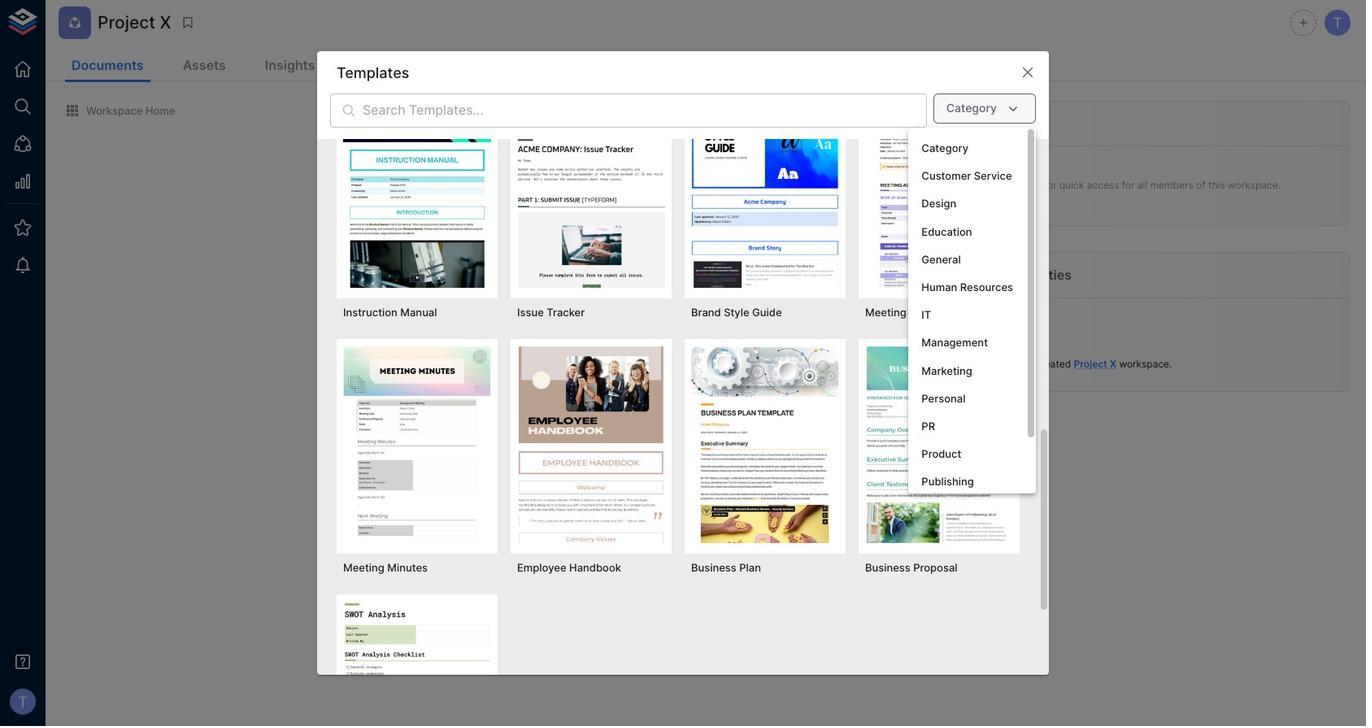 Task type: vqa. For each thing, say whether or not it's contained in the screenshot.
Service
yes



Task type: describe. For each thing, give the bounding box(es) containing it.
marketing button
[[909, 357, 1026, 384]]

quick
[[1060, 179, 1084, 191]]

team
[[446, 388, 469, 400]]

collaborate
[[484, 388, 535, 400]]

templates dialog
[[317, 51, 1049, 726]]

personal
[[922, 392, 966, 405]]

create
[[346, 374, 377, 386]]

workspace home link
[[65, 103, 175, 118]]

guide
[[752, 306, 782, 319]]

employee handbook image
[[517, 346, 665, 543]]

customer service
[[922, 169, 1012, 182]]

settings link
[[348, 50, 413, 82]]

business for business plan
[[691, 561, 737, 575]]

service
[[974, 169, 1012, 182]]

bookmark image
[[180, 15, 195, 30]]

human
[[922, 281, 958, 294]]

workspace home
[[86, 104, 175, 117]]

meeting minutes image
[[343, 346, 491, 543]]

0 vertical spatial project
[[98, 12, 155, 33]]

human resources
[[922, 281, 1013, 294]]

business proposal
[[865, 561, 958, 575]]

business plan image
[[691, 346, 839, 543]]

it button
[[909, 301, 1026, 329]]

it
[[922, 308, 932, 321]]

learn more
[[453, 413, 510, 426]]

style
[[724, 306, 750, 319]]

business proposal image
[[865, 346, 1013, 543]]

items
[[1012, 115, 1047, 132]]

pin items for quick access for all members of this workspace.
[[999, 179, 1281, 191]]

for inside no documents found. create powerful documents, wikis & notes for personal use or invite your team to collaborate with you.
[[543, 374, 556, 386]]

issue
[[517, 306, 544, 319]]

marketing
[[922, 364, 973, 377]]

pinned
[[965, 115, 1009, 132]]

Search Templates... text field
[[363, 94, 927, 128]]

tara
[[980, 358, 1001, 370]]

employee
[[517, 561, 567, 575]]

to
[[472, 388, 481, 400]]

personal
[[558, 374, 598, 386]]

proposal
[[914, 561, 958, 575]]

am
[[1008, 345, 1022, 357]]

customer service button
[[909, 162, 1026, 190]]

shultz
[[1003, 358, 1033, 370]]

members
[[1151, 179, 1194, 191]]

tracker
[[547, 306, 585, 319]]

swot analysis image
[[343, 601, 491, 726]]

documents
[[438, 353, 504, 369]]

notes
[[514, 374, 540, 386]]

all
[[1138, 179, 1148, 191]]

t for the top t button
[[1333, 14, 1343, 32]]

instruction
[[343, 306, 398, 319]]

insights
[[265, 57, 315, 73]]

meeting agenda
[[865, 306, 949, 319]]

instruction manual
[[343, 306, 437, 319]]

design button
[[909, 190, 1026, 218]]

meeting minutes
[[343, 561, 428, 575]]

t for the bottommost t button
[[18, 693, 28, 711]]

powerful
[[379, 374, 420, 386]]

brand
[[691, 306, 721, 319]]

recent
[[965, 267, 1010, 283]]

wikis
[[480, 374, 503, 386]]

personal button
[[909, 384, 1026, 412]]

more
[[484, 413, 510, 426]]

workspace.
[[1228, 179, 1281, 191]]

09:36 am tara shultz created project x workspace .
[[980, 345, 1172, 370]]

recent activities
[[965, 267, 1072, 283]]

&
[[505, 374, 512, 386]]

employee handbook
[[517, 561, 621, 575]]

management button
[[909, 329, 1026, 357]]

created
[[1036, 358, 1071, 370]]

project inside '09:36 am tara shultz created project x workspace .'
[[1074, 358, 1108, 370]]

general button
[[909, 245, 1026, 273]]

publishing
[[922, 475, 974, 488]]

category button inside templates dialog
[[934, 94, 1036, 123]]

project x link
[[1074, 358, 1117, 370]]

09:36
[[980, 345, 1005, 357]]

resources
[[960, 281, 1013, 294]]

issue tracker
[[517, 306, 585, 319]]

plan
[[740, 561, 761, 575]]

agenda
[[910, 306, 949, 319]]

.
[[1170, 358, 1172, 370]]

home
[[146, 104, 175, 117]]

documents,
[[423, 374, 477, 386]]

assets link
[[176, 50, 233, 82]]



Task type: locate. For each thing, give the bounding box(es) containing it.
brand style guide image
[[691, 91, 839, 288]]

0 horizontal spatial meeting
[[343, 561, 385, 575]]

issue tracker image
[[517, 91, 665, 288]]

1 horizontal spatial x
[[1110, 358, 1117, 370]]

0 vertical spatial x
[[160, 12, 171, 33]]

you.
[[561, 388, 580, 400]]

0 horizontal spatial project
[[98, 12, 155, 33]]

for up with
[[543, 374, 556, 386]]

1 horizontal spatial t
[[1333, 14, 1343, 32]]

settings
[[354, 57, 407, 73]]

no
[[419, 353, 435, 369]]

instruction manual image
[[343, 91, 491, 288]]

meeting left 'minutes' at the left of page
[[343, 561, 385, 575]]

your
[[423, 388, 443, 400]]

product button
[[909, 440, 1026, 468]]

or
[[383, 388, 392, 400]]

product
[[922, 447, 962, 460]]

access
[[1087, 179, 1120, 191]]

human resources button
[[909, 273, 1026, 301]]

minutes
[[387, 561, 428, 575]]

no documents found. create powerful documents, wikis & notes for personal use or invite your team to collaborate with you.
[[346, 353, 617, 400]]

1 vertical spatial project
[[1074, 358, 1108, 370]]

x inside '09:36 am tara shultz created project x workspace .'
[[1110, 358, 1117, 370]]

2 business from the left
[[865, 561, 911, 575]]

0 horizontal spatial for
[[543, 374, 556, 386]]

1 horizontal spatial meeting
[[865, 306, 907, 319]]

workspace
[[1119, 358, 1170, 370]]

found.
[[507, 353, 544, 369]]

category button up service
[[934, 94, 1036, 123]]

1 vertical spatial meeting
[[343, 561, 385, 575]]

x left the workspace
[[1110, 358, 1117, 370]]

1 horizontal spatial business
[[865, 561, 911, 575]]

workspace
[[86, 104, 143, 117]]

pin
[[999, 179, 1014, 191]]

category up pinned
[[947, 101, 997, 115]]

1 business from the left
[[691, 561, 737, 575]]

1 vertical spatial t button
[[5, 684, 41, 720]]

meeting left it
[[865, 306, 907, 319]]

x left bookmark image
[[160, 12, 171, 33]]

for left 'quick'
[[1044, 179, 1057, 191]]

meeting for meeting agenda
[[865, 306, 907, 319]]

this
[[1209, 179, 1225, 191]]

0 vertical spatial t button
[[1323, 7, 1353, 38]]

meeting agenda image
[[865, 91, 1013, 288]]

0 horizontal spatial business
[[691, 561, 737, 575]]

documents link
[[65, 50, 150, 82]]

brand style guide
[[691, 306, 782, 319]]

2 horizontal spatial for
[[1122, 179, 1135, 191]]

pr
[[922, 420, 935, 433]]

business for business proposal
[[865, 561, 911, 575]]

0 vertical spatial category button
[[934, 94, 1036, 123]]

meeting for meeting minutes
[[343, 561, 385, 575]]

items
[[1016, 179, 1042, 191]]

1 horizontal spatial project
[[1074, 358, 1108, 370]]

education button
[[909, 218, 1026, 245]]

business left plan
[[691, 561, 737, 575]]

business
[[691, 561, 737, 575], [865, 561, 911, 575]]

0 vertical spatial category
[[947, 101, 997, 115]]

pr button
[[909, 412, 1026, 440]]

activities
[[1013, 267, 1072, 283]]

business left 'proposal'
[[865, 561, 911, 575]]

1 horizontal spatial for
[[1044, 179, 1057, 191]]

documents
[[72, 57, 144, 73]]

for
[[1044, 179, 1057, 191], [1122, 179, 1135, 191], [543, 374, 556, 386]]

1 vertical spatial x
[[1110, 358, 1117, 370]]

handbook
[[569, 561, 621, 575]]

0 horizontal spatial t button
[[5, 684, 41, 720]]

insights link
[[259, 50, 322, 82]]

with
[[538, 388, 558, 400]]

manual
[[400, 306, 437, 319]]

of
[[1197, 179, 1206, 191]]

1 vertical spatial t
[[18, 693, 28, 711]]

t button
[[1323, 7, 1353, 38], [5, 684, 41, 720]]

learn more button
[[449, 408, 514, 433]]

1 vertical spatial category
[[922, 142, 969, 155]]

customer
[[922, 169, 971, 182]]

management
[[922, 336, 988, 349]]

learn
[[453, 413, 481, 426]]

general
[[922, 253, 961, 266]]

assets
[[183, 57, 226, 73]]

design
[[922, 197, 957, 210]]

category inside templates dialog
[[947, 101, 997, 115]]

project right created
[[1074, 358, 1108, 370]]

project x
[[98, 12, 171, 33]]

t
[[1333, 14, 1343, 32], [18, 693, 28, 711]]

project up the "documents"
[[98, 12, 155, 33]]

meeting
[[865, 306, 907, 319], [343, 561, 385, 575]]

templates
[[337, 64, 409, 81]]

0 horizontal spatial t
[[18, 693, 28, 711]]

category up customer
[[922, 142, 969, 155]]

0 vertical spatial meeting
[[865, 306, 907, 319]]

publishing button
[[909, 468, 1026, 496]]

category
[[947, 101, 997, 115], [922, 142, 969, 155]]

business plan
[[691, 561, 761, 575]]

1 vertical spatial category button
[[909, 134, 1026, 162]]

invite
[[395, 388, 420, 400]]

education
[[922, 225, 972, 238]]

1 horizontal spatial t button
[[1323, 7, 1353, 38]]

category button up customer service on the right top of page
[[909, 134, 1026, 162]]

pinned items
[[965, 115, 1047, 132]]

for left all
[[1122, 179, 1135, 191]]

0 vertical spatial t
[[1333, 14, 1343, 32]]

0 horizontal spatial x
[[160, 12, 171, 33]]



